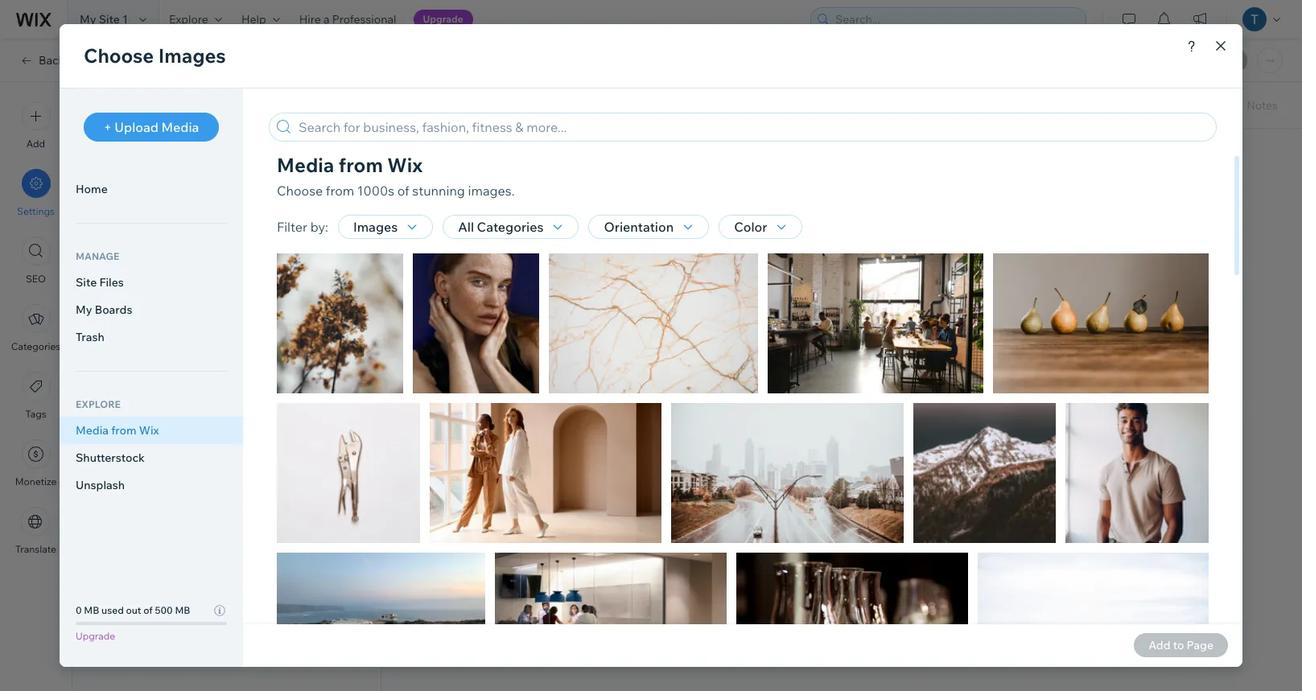 Task type: vqa. For each thing, say whether or not it's contained in the screenshot.
second New from the right
no



Task type: describe. For each thing, give the bounding box(es) containing it.
Publish date field
[[122, 380, 351, 407]]

post settings
[[97, 104, 185, 122]]

add button
[[21, 101, 50, 150]]

professional
[[332, 12, 397, 27]]

categories button
[[11, 304, 61, 353]]

my
[[80, 12, 96, 27]]

settings button
[[17, 169, 55, 217]]

back
[[39, 53, 65, 68]]

tags button
[[21, 372, 50, 420]]

seo button
[[21, 237, 50, 285]]

notes
[[1248, 98, 1279, 112]]

categories
[[11, 341, 61, 353]]

hire a professional link
[[290, 0, 406, 39]]

add
[[26, 138, 45, 150]]

paragraph button
[[552, 93, 626, 115]]

tags
[[25, 408, 46, 420]]

advanced button
[[227, 145, 381, 180]]

my site 1
[[80, 12, 128, 27]]

hire
[[299, 12, 321, 27]]



Task type: locate. For each thing, give the bounding box(es) containing it.
post
[[97, 104, 127, 122]]

Writer field
[[122, 448, 333, 475]]

a
[[324, 12, 330, 27]]

settings
[[17, 205, 55, 217]]

menu containing add
[[0, 92, 72, 565]]

1
[[122, 12, 128, 27]]

publish
[[97, 360, 135, 374]]

back button
[[19, 53, 65, 68]]

advanced
[[277, 155, 330, 169]]

paragraph
[[556, 97, 610, 111]]

date
[[138, 360, 162, 374]]

Search... field
[[831, 8, 1081, 31]]

menu
[[0, 92, 72, 565]]

monetize button
[[15, 440, 57, 488]]

writer
[[97, 428, 130, 442]]

help button
[[232, 0, 290, 39]]

site
[[99, 12, 120, 27]]

translate
[[15, 544, 56, 556]]

seo
[[26, 273, 46, 285]]

upgrade
[[423, 13, 464, 25]]

translate button
[[15, 507, 56, 556]]

publish date
[[97, 360, 162, 374]]

hire a professional
[[299, 12, 397, 27]]

explore
[[169, 12, 208, 27]]

settings
[[130, 104, 185, 122]]

notes button
[[1219, 94, 1284, 116]]

upgrade button
[[414, 10, 473, 29]]

help
[[241, 12, 266, 27]]

monetize
[[15, 476, 57, 488]]



